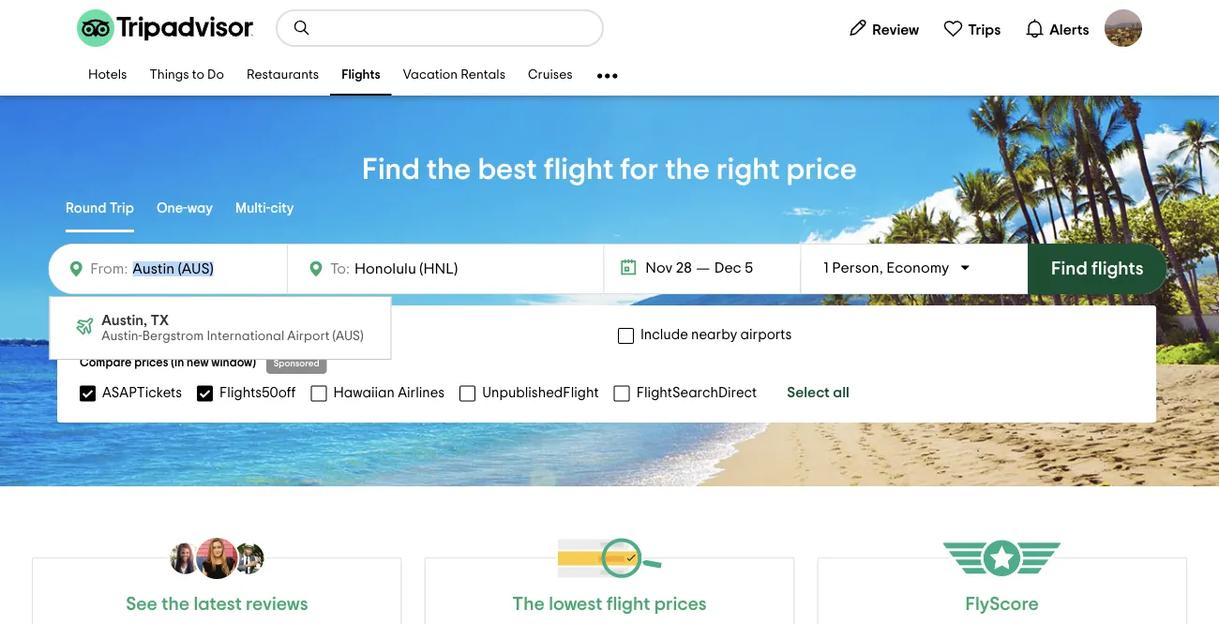 Task type: vqa. For each thing, say whether or not it's contained in the screenshot.
Expedia.com 'image' associated with Save to a trip image
no



Task type: locate. For each thing, give the bounding box(es) containing it.
trips
[[968, 22, 1001, 37]]

1 horizontal spatial find
[[1051, 260, 1088, 279]]

flight prices
[[606, 596, 707, 614]]

to
[[192, 69, 204, 82]]

flights left vacation
[[342, 69, 380, 82]]

bergstrom
[[142, 330, 204, 343]]

None search field
[[278, 11, 602, 45]]

austin,
[[102, 313, 147, 328]]

tickets
[[1154, 32, 1187, 42]]

1 vertical spatial flights
[[342, 69, 380, 82]]

do
[[207, 69, 224, 82]]

to:
[[330, 262, 350, 277]]

find flights
[[1051, 260, 1144, 279]]

find the best flight for the right price
[[362, 155, 857, 185]]

the
[[426, 155, 471, 185], [665, 155, 710, 185], [162, 596, 190, 614]]

hawaiian
[[333, 386, 395, 400]]

find flights button
[[1028, 244, 1167, 294]]

prices
[[134, 357, 168, 369]]

find
[[362, 155, 420, 185], [1051, 260, 1088, 279]]

round trip
[[66, 201, 134, 215]]

asaptickets
[[102, 386, 182, 400]]

nov
[[646, 261, 673, 276]]

1 horizontal spatial the
[[426, 155, 471, 185]]

window)
[[211, 357, 256, 369]]

rentals
[[461, 69, 506, 82]]

0 horizontal spatial find
[[362, 155, 420, 185]]

things
[[150, 69, 189, 82]]

0 vertical spatial flights
[[1084, 32, 1115, 42]]

airport
[[287, 330, 330, 343]]

person
[[832, 261, 879, 276]]

the
[[512, 596, 545, 614]]

include nearby airports
[[640, 328, 792, 342]]

the right 'for'
[[665, 155, 710, 185]]

prefer nonstop
[[102, 328, 197, 342]]

-
[[1117, 32, 1120, 42]]

2 horizontal spatial the
[[665, 155, 710, 185]]

review link
[[839, 9, 927, 47]]

flights left -
[[1084, 32, 1115, 42]]

review
[[872, 22, 919, 37]]

flights
[[1092, 260, 1144, 279]]

one-way
[[157, 201, 213, 215]]

flight
[[544, 155, 614, 185]]

compare prices (in new window)
[[80, 357, 256, 369]]

multi-
[[235, 201, 270, 215]]

0 vertical spatial find
[[362, 155, 420, 185]]

0 horizontal spatial the
[[162, 596, 190, 614]]

1 vertical spatial find
[[1051, 260, 1088, 279]]

the right see
[[162, 596, 190, 614]]

flights50off
[[219, 386, 296, 400]]

28
[[676, 261, 692, 276]]

From where? text field
[[128, 256, 276, 282]]

one-way link
[[157, 188, 213, 233]]

nonstop
[[144, 328, 197, 342]]

compare
[[80, 357, 132, 369]]

one-
[[157, 201, 187, 215]]

unpublishedflight
[[482, 386, 599, 400]]

,
[[879, 261, 883, 276]]

cruises link
[[517, 56, 584, 96]]

the lowest flight prices
[[512, 596, 707, 614]]

the left best
[[426, 155, 471, 185]]

0 horizontal spatial flights
[[342, 69, 380, 82]]

cruises
[[528, 69, 573, 82]]

1 horizontal spatial flights
[[1084, 32, 1115, 42]]

austin-
[[102, 330, 142, 343]]

find inside button
[[1051, 260, 1088, 279]]

the for see the latest reviews
[[162, 596, 190, 614]]

airlines
[[398, 386, 445, 400]]

city
[[270, 201, 294, 215]]

profile picture image
[[1105, 9, 1142, 47]]

dec
[[714, 261, 742, 276]]

round
[[66, 201, 106, 215]]

1 person , economy
[[824, 261, 949, 276]]

flights
[[1084, 32, 1115, 42], [342, 69, 380, 82]]

see the latest reviews
[[126, 596, 308, 614]]



Task type: describe. For each thing, give the bounding box(es) containing it.
nov 28
[[646, 261, 692, 276]]

flyscore
[[966, 596, 1039, 614]]

right
[[716, 155, 780, 185]]

way
[[187, 201, 213, 215]]

airline
[[1122, 32, 1152, 42]]

search image
[[293, 19, 311, 38]]

cheap
[[1049, 32, 1081, 42]]

include
[[640, 328, 688, 342]]

hawaiian airlines
[[333, 386, 445, 400]]

1
[[824, 261, 829, 276]]

cheap flights - airline tickets
[[1049, 32, 1187, 42]]

find for find the best flight for the right price
[[362, 155, 420, 185]]

alerts
[[1050, 22, 1089, 37]]

latest
[[194, 596, 242, 614]]

austin, tx austin-bergstrom international airport (aus)
[[102, 313, 364, 343]]

(aus)
[[332, 330, 364, 343]]

prefer
[[102, 328, 141, 342]]

hotels link
[[77, 56, 138, 96]]

the for find the best flight for the right price
[[426, 155, 471, 185]]

all
[[833, 385, 849, 400]]

see
[[126, 596, 158, 614]]

best
[[478, 155, 537, 185]]

flights inside "link"
[[342, 69, 380, 82]]

vacation rentals link
[[392, 56, 517, 96]]

trips link
[[935, 9, 1009, 47]]

trip
[[109, 201, 134, 215]]

nearby
[[691, 328, 737, 342]]

select
[[787, 385, 830, 400]]

flightsearchdirect
[[636, 386, 757, 400]]

hotels
[[88, 69, 127, 82]]

sponsored
[[274, 359, 319, 369]]

vacation
[[403, 69, 458, 82]]

things to do link
[[138, 56, 235, 96]]

for
[[620, 155, 659, 185]]

multi-city link
[[235, 188, 294, 233]]

restaurants link
[[235, 56, 330, 96]]

airports
[[740, 328, 792, 342]]

from:
[[90, 262, 128, 277]]

5
[[745, 261, 753, 276]]

price
[[786, 155, 857, 185]]

multi-city
[[235, 201, 294, 215]]

economy
[[887, 261, 949, 276]]

tx
[[151, 313, 169, 328]]

vacation rentals
[[403, 69, 506, 82]]

(in
[[171, 357, 184, 369]]

reviews
[[246, 596, 308, 614]]

restaurants
[[247, 69, 319, 82]]

round trip link
[[66, 188, 134, 233]]

lowest
[[549, 596, 602, 614]]

dec 5
[[714, 261, 753, 276]]

flights link
[[330, 56, 392, 96]]

find for find flights
[[1051, 260, 1088, 279]]

tripadvisor image
[[77, 9, 253, 47]]

select all
[[787, 385, 849, 400]]

international
[[207, 330, 284, 343]]

To where? text field
[[350, 257, 514, 281]]

alerts link
[[1016, 9, 1097, 47]]

new
[[187, 357, 209, 369]]

things to do
[[150, 69, 224, 82]]



